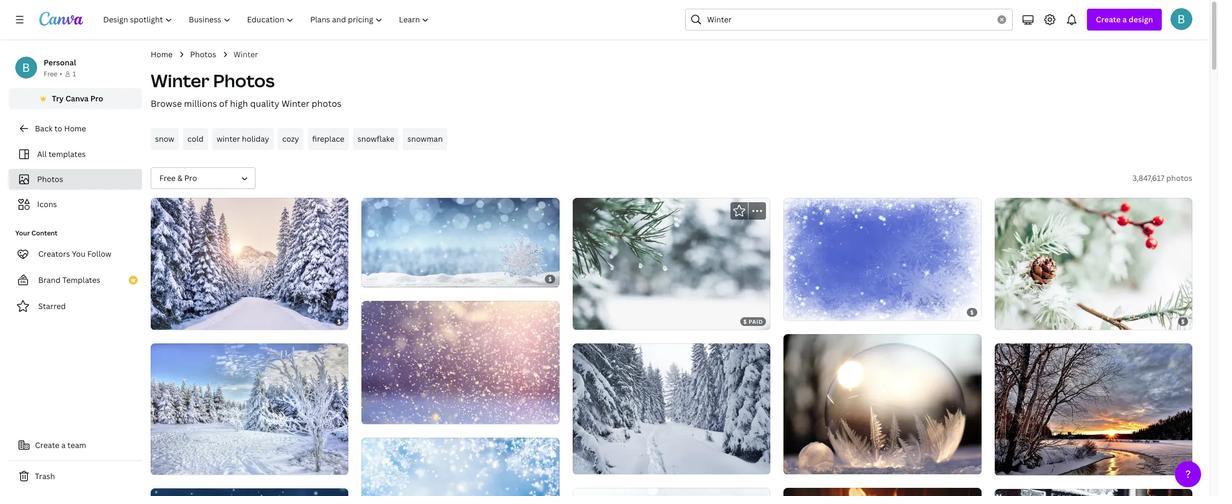 Task type: describe. For each thing, give the bounding box(es) containing it.
templates
[[62, 275, 100, 286]]

cozy winter image
[[995, 490, 1192, 497]]

starred link
[[9, 296, 142, 318]]

try canva pro button
[[9, 88, 142, 109]]

home inside "link"
[[64, 123, 86, 134]]

icons link
[[15, 194, 135, 215]]

brand
[[38, 275, 60, 286]]

team
[[67, 441, 86, 451]]

top level navigation element
[[96, 9, 439, 31]]

create for create a team
[[35, 441, 59, 451]]

templates
[[49, 149, 86, 159]]

snow
[[155, 134, 174, 144]]

millions
[[184, 98, 217, 110]]

pro for try canva pro
[[90, 93, 103, 104]]

snowflake link
[[353, 128, 399, 150]]

browse
[[151, 98, 182, 110]]

winter background image
[[362, 438, 560, 497]]

brad klo image
[[1171, 8, 1192, 30]]

snowy winter forest image
[[151, 344, 349, 476]]

a for team
[[61, 441, 66, 451]]

photos inside winter photos browse millions of high quality winter photos
[[312, 98, 341, 110]]

winter holiday
[[217, 134, 269, 144]]

$ for winter holiday background image
[[1181, 318, 1185, 326]]

creators
[[38, 249, 70, 259]]

free for free •
[[44, 69, 57, 79]]

creators you follow link
[[9, 244, 142, 265]]

free & pro
[[159, 173, 197, 183]]

snowman link
[[403, 128, 447, 150]]

$ for 'winter background with copy space' "image"
[[548, 276, 552, 283]]

your
[[15, 229, 30, 238]]

all templates
[[37, 149, 86, 159]]

brand templates
[[38, 275, 100, 286]]

Search search field
[[707, 9, 991, 30]]

trash
[[35, 472, 55, 482]]

winter background with copy space image
[[362, 198, 560, 288]]

free & pro button
[[151, 168, 256, 189]]

high
[[230, 98, 248, 110]]

winter for winter
[[234, 49, 258, 60]]

snowflakes in winter image
[[362, 301, 560, 425]]

free for free & pro
[[159, 173, 176, 183]]

$ for winter background , snow, snowflakes image
[[970, 309, 974, 317]]

fireplace
[[312, 134, 344, 144]]

1
[[73, 69, 76, 79]]

a for design
[[1123, 14, 1127, 25]]

follow
[[87, 249, 111, 259]]

of
[[219, 98, 228, 110]]

cold
[[187, 134, 204, 144]]

quality
[[250, 98, 279, 110]]

photos link
[[190, 49, 216, 61]]



Task type: vqa. For each thing, say whether or not it's contained in the screenshot.
bottommost Home
yes



Task type: locate. For each thing, give the bounding box(es) containing it.
creators you follow
[[38, 249, 111, 259]]

all templates link
[[15, 144, 135, 165]]

create a team button
[[9, 435, 142, 457]]

free •
[[44, 69, 62, 79]]

back
[[35, 123, 53, 134]]

trash link
[[9, 466, 142, 488]]

pro right canva
[[90, 93, 103, 104]]

photos up the "fireplace"
[[312, 98, 341, 110]]

content
[[31, 229, 58, 238]]

0 vertical spatial photos
[[312, 98, 341, 110]]

0 horizontal spatial free
[[44, 69, 57, 79]]

create a design
[[1096, 14, 1153, 25]]

winter holiday background image
[[995, 198, 1192, 330]]

pro
[[90, 93, 103, 104], [184, 173, 197, 183]]

free left •
[[44, 69, 57, 79]]

design
[[1129, 14, 1153, 25]]

1 horizontal spatial create
[[1096, 14, 1121, 25]]

1 horizontal spatial photos
[[1166, 173, 1192, 183]]

a left design at the right top of the page
[[1123, 14, 1127, 25]]

starred
[[38, 301, 66, 312]]

free left & on the top of the page
[[159, 173, 176, 183]]

3,847,617 photos
[[1132, 173, 1192, 183]]

winter wonderland image
[[573, 344, 771, 475]]

snowman
[[407, 134, 443, 144]]

free inside dropdown button
[[159, 173, 176, 183]]

create
[[1096, 14, 1121, 25], [35, 441, 59, 451]]

paid
[[749, 318, 763, 326]]

try canva pro
[[52, 93, 103, 104]]

cozy link
[[278, 128, 303, 150]]

create left team
[[35, 441, 59, 451]]

bokeh winter background image
[[573, 488, 771, 497]]

create for create a design
[[1096, 14, 1121, 25]]

$ paid
[[743, 318, 763, 326]]

all
[[37, 149, 47, 159]]

a
[[1123, 14, 1127, 25], [61, 441, 66, 451]]

winter snow background image
[[151, 489, 349, 497]]

cold link
[[183, 128, 208, 150]]

pro for free & pro
[[184, 173, 197, 183]]

holiday
[[242, 134, 269, 144]]

$ for winter wonderland image
[[337, 318, 341, 326]]

home left photos link
[[151, 49, 173, 60]]

0 horizontal spatial winter
[[151, 69, 210, 92]]

a left team
[[61, 441, 66, 451]]

0 vertical spatial free
[[44, 69, 57, 79]]

0 horizontal spatial a
[[61, 441, 66, 451]]

back to home link
[[9, 118, 142, 140]]

snow link
[[151, 128, 179, 150]]

pro right & on the top of the page
[[184, 173, 197, 183]]

2 horizontal spatial winter
[[282, 98, 310, 110]]

create a team
[[35, 441, 86, 451]]

winter background image
[[573, 198, 771, 330]]

pro inside dropdown button
[[184, 173, 197, 183]]

back to home
[[35, 123, 86, 134]]

cozy winter drink image
[[784, 488, 981, 497]]

0 vertical spatial photos
[[190, 49, 216, 60]]

home
[[151, 49, 173, 60], [64, 123, 86, 134]]

1 vertical spatial photos
[[1166, 173, 1192, 183]]

pro inside button
[[90, 93, 103, 104]]

home right to
[[64, 123, 86, 134]]

0 vertical spatial winter
[[234, 49, 258, 60]]

winter photos browse millions of high quality winter photos
[[151, 69, 341, 110]]

1 vertical spatial winter
[[151, 69, 210, 92]]

photos
[[312, 98, 341, 110], [1166, 173, 1192, 183]]

0 horizontal spatial photos
[[312, 98, 341, 110]]

$
[[548, 276, 552, 283], [970, 309, 974, 317], [337, 318, 341, 326], [743, 318, 747, 326], [1181, 318, 1185, 326]]

a inside button
[[61, 441, 66, 451]]

photos up icons
[[37, 174, 63, 185]]

1 vertical spatial photos
[[213, 69, 275, 92]]

0 horizontal spatial home
[[64, 123, 86, 134]]

personal
[[44, 57, 76, 68]]

cozy
[[282, 134, 299, 144]]

icons
[[37, 199, 57, 210]]

2 vertical spatial photos
[[37, 174, 63, 185]]

0 horizontal spatial pro
[[90, 93, 103, 104]]

1 vertical spatial create
[[35, 441, 59, 451]]

•
[[60, 69, 62, 79]]

winter background , snow, snowflakes image
[[784, 198, 981, 321]]

create a design button
[[1087, 9, 1162, 31]]

winter for winter photos browse millions of high quality winter photos
[[151, 69, 210, 92]]

winter up browse
[[151, 69, 210, 92]]

1 vertical spatial a
[[61, 441, 66, 451]]

winter
[[234, 49, 258, 60], [151, 69, 210, 92], [282, 98, 310, 110]]

your content
[[15, 229, 58, 238]]

0 horizontal spatial create
[[35, 441, 59, 451]]

0 vertical spatial pro
[[90, 93, 103, 104]]

1 horizontal spatial pro
[[184, 173, 197, 183]]

photos up high on the top left of the page
[[213, 69, 275, 92]]

winter right quality
[[282, 98, 310, 110]]

0 vertical spatial home
[[151, 49, 173, 60]]

canva
[[66, 93, 89, 104]]

1 vertical spatial pro
[[184, 173, 197, 183]]

1 horizontal spatial home
[[151, 49, 173, 60]]

photos right 3,847,617
[[1166, 173, 1192, 183]]

try
[[52, 93, 64, 104]]

dawning winter landscape image
[[995, 344, 1192, 476]]

1 vertical spatial home
[[64, 123, 86, 134]]

2 vertical spatial winter
[[282, 98, 310, 110]]

winter up winter photos browse millions of high quality winter photos
[[234, 49, 258, 60]]

you
[[72, 249, 85, 259]]

free
[[44, 69, 57, 79], [159, 173, 176, 183]]

photos right home link
[[190, 49, 216, 60]]

snowflake
[[358, 134, 394, 144]]

0 vertical spatial create
[[1096, 14, 1121, 25]]

frozen bubble in the winter image
[[784, 335, 981, 475]]

photos inside winter photos browse millions of high quality winter photos
[[213, 69, 275, 92]]

create left design at the right top of the page
[[1096, 14, 1121, 25]]

1 horizontal spatial winter
[[234, 49, 258, 60]]

winter wonderland image
[[151, 198, 349, 330]]

home link
[[151, 49, 173, 61]]

&
[[177, 173, 182, 183]]

1 horizontal spatial free
[[159, 173, 176, 183]]

0 vertical spatial a
[[1123, 14, 1127, 25]]

create inside create a team button
[[35, 441, 59, 451]]

fireplace link
[[308, 128, 349, 150]]

brand templates link
[[9, 270, 142, 292]]

1 horizontal spatial a
[[1123, 14, 1127, 25]]

a inside dropdown button
[[1123, 14, 1127, 25]]

winter holiday link
[[212, 128, 273, 150]]

to
[[54, 123, 62, 134]]

photos
[[190, 49, 216, 60], [213, 69, 275, 92], [37, 174, 63, 185]]

1 vertical spatial free
[[159, 173, 176, 183]]

create inside create a design dropdown button
[[1096, 14, 1121, 25]]

3,847,617
[[1132, 173, 1165, 183]]

winter
[[217, 134, 240, 144]]

None search field
[[685, 9, 1013, 31]]



